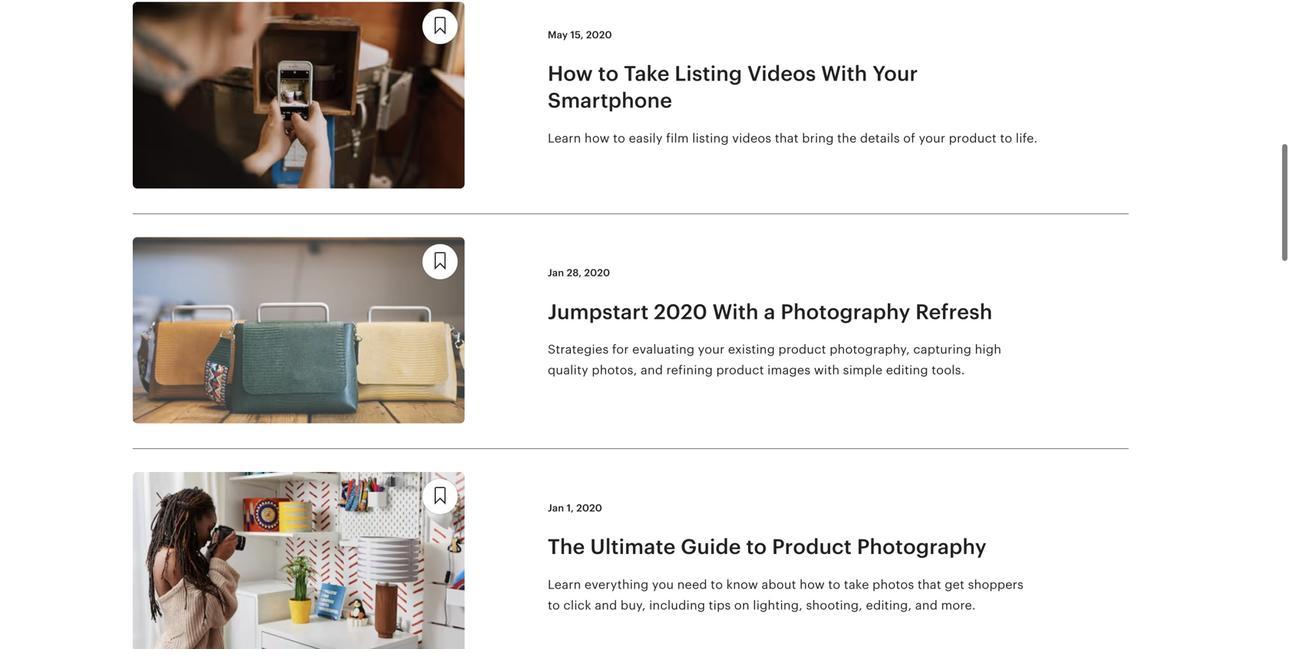 Task type: describe. For each thing, give the bounding box(es) containing it.
how to take listing videos with your smartphone link
[[548, 60, 1039, 114]]

2 horizontal spatial and
[[915, 599, 938, 613]]

details
[[860, 131, 900, 145]]

jan 1, 2020
[[548, 503, 602, 515]]

to up tips
[[711, 578, 723, 592]]

take
[[844, 578, 869, 592]]

evaluating
[[632, 343, 695, 357]]

0 horizontal spatial and
[[595, 599, 617, 613]]

high
[[975, 343, 1001, 357]]

product for with
[[949, 131, 997, 145]]

your inside strategies for evaluating your existing product photography, capturing high quality photos, and refining product images with simple editing tools.
[[698, 343, 725, 357]]

listing
[[675, 62, 742, 86]]

and inside strategies for evaluating your existing product photography, capturing high quality photos, and refining product images with simple editing tools.
[[641, 364, 663, 378]]

may
[[548, 29, 568, 41]]

to left life.
[[1000, 131, 1012, 145]]

may 15, 2020
[[548, 29, 612, 41]]

film
[[666, 131, 689, 145]]

to inside how to take listing videos with your smartphone
[[598, 62, 619, 86]]

to left click in the bottom of the page
[[548, 599, 560, 613]]

jan 28, 2020
[[548, 268, 610, 279]]

need
[[677, 578, 707, 592]]

product for refresh
[[716, 364, 764, 378]]

to left easily
[[613, 131, 625, 145]]

more.
[[941, 599, 976, 613]]

with
[[814, 364, 840, 378]]

listing
[[692, 131, 729, 145]]

smartphone
[[548, 89, 672, 113]]

you
[[652, 578, 674, 592]]

a
[[764, 300, 776, 324]]

jumpstart 2020 with a photography refresh
[[548, 300, 993, 324]]

everything
[[585, 578, 649, 592]]

tools.
[[932, 364, 965, 378]]

bring
[[802, 131, 834, 145]]

jumpstart 2020 with a photography refresh image
[[133, 237, 465, 424]]

jumpstart
[[548, 300, 649, 324]]

1,
[[567, 503, 574, 515]]

videos
[[732, 131, 772, 145]]

the ultimate guide to product photography link
[[548, 534, 1039, 561]]

photos,
[[592, 364, 637, 378]]

to inside the ultimate guide to product photography link
[[746, 536, 767, 560]]

jumpstart 2020 with a photography refresh link
[[548, 299, 1039, 326]]

15,
[[570, 29, 584, 41]]

the ultimate guide to product photography
[[548, 536, 987, 560]]

how
[[548, 62, 593, 86]]

photography,
[[830, 343, 910, 357]]

for
[[612, 343, 629, 357]]

the ultimate guide to product photography image
[[133, 473, 465, 650]]

jan for the
[[548, 503, 564, 515]]

life.
[[1016, 131, 1038, 145]]

0 horizontal spatial that
[[775, 131, 799, 145]]

learn how to easily film listing videos that bring the details of your product to life.
[[548, 131, 1038, 145]]



Task type: locate. For each thing, give the bounding box(es) containing it.
your
[[873, 62, 918, 86]]

and down everything
[[595, 599, 617, 613]]

to
[[598, 62, 619, 86], [613, 131, 625, 145], [1000, 131, 1012, 145], [746, 536, 767, 560], [711, 578, 723, 592], [828, 578, 841, 592], [548, 599, 560, 613]]

take
[[624, 62, 670, 86]]

1 vertical spatial how
[[800, 578, 825, 592]]

1 horizontal spatial and
[[641, 364, 663, 378]]

learn for the ultimate guide to product photography
[[548, 578, 581, 592]]

1 vertical spatial photography
[[857, 536, 987, 560]]

0 vertical spatial that
[[775, 131, 799, 145]]

refining
[[666, 364, 713, 378]]

about
[[762, 578, 796, 592]]

that left bring
[[775, 131, 799, 145]]

2020 up evaluating
[[654, 300, 707, 324]]

2020 right "1,"
[[576, 503, 602, 515]]

get
[[945, 578, 965, 592]]

2 learn from the top
[[548, 578, 581, 592]]

2020 for 2020
[[584, 268, 610, 279]]

1 horizontal spatial how
[[800, 578, 825, 592]]

learn inside learn everything you need to know about how to take photos that get shoppers to click and buy, including tips on lighting, shooting, editing, and more.
[[548, 578, 581, 592]]

1 learn from the top
[[548, 131, 581, 145]]

easily
[[629, 131, 663, 145]]

learn
[[548, 131, 581, 145], [548, 578, 581, 592]]

0 vertical spatial photography
[[781, 300, 910, 324]]

photography up photography,
[[781, 300, 910, 324]]

1 vertical spatial with
[[713, 300, 759, 324]]

2020 right the 28,
[[584, 268, 610, 279]]

with inside how to take listing videos with your smartphone
[[821, 62, 867, 86]]

0 vertical spatial how
[[585, 131, 610, 145]]

and
[[641, 364, 663, 378], [595, 599, 617, 613], [915, 599, 938, 613]]

that left get
[[918, 578, 941, 592]]

2 jan from the top
[[548, 503, 564, 515]]

the
[[548, 536, 585, 560]]

2020 for ultimate
[[576, 503, 602, 515]]

2020 right 15, on the left top
[[586, 29, 612, 41]]

that
[[775, 131, 799, 145], [918, 578, 941, 592]]

28,
[[567, 268, 582, 279]]

and left more.
[[915, 599, 938, 613]]

product up images
[[778, 343, 826, 357]]

0 vertical spatial jan
[[548, 268, 564, 279]]

product left life.
[[949, 131, 997, 145]]

that inside learn everything you need to know about how to take photos that get shoppers to click and buy, including tips on lighting, shooting, editing, and more.
[[918, 578, 941, 592]]

0 horizontal spatial with
[[713, 300, 759, 324]]

how inside learn everything you need to know about how to take photos that get shoppers to click and buy, including tips on lighting, shooting, editing, and more.
[[800, 578, 825, 592]]

product down existing
[[716, 364, 764, 378]]

1 horizontal spatial that
[[918, 578, 941, 592]]

videos
[[747, 62, 816, 86]]

the
[[837, 131, 857, 145]]

2020 for to
[[586, 29, 612, 41]]

existing
[[728, 343, 775, 357]]

editing
[[886, 364, 928, 378]]

0 vertical spatial product
[[949, 131, 997, 145]]

0 horizontal spatial your
[[698, 343, 725, 357]]

refresh
[[916, 300, 993, 324]]

with left your
[[821, 62, 867, 86]]

jan
[[548, 268, 564, 279], [548, 503, 564, 515]]

photography up photos
[[857, 536, 987, 560]]

including
[[649, 599, 705, 613]]

capturing
[[913, 343, 972, 357]]

2020
[[586, 29, 612, 41], [584, 268, 610, 279], [654, 300, 707, 324], [576, 503, 602, 515]]

learn for how to take listing videos with your smartphone
[[548, 131, 581, 145]]

know
[[726, 578, 758, 592]]

0 horizontal spatial product
[[716, 364, 764, 378]]

0 vertical spatial your
[[919, 131, 946, 145]]

simple
[[843, 364, 883, 378]]

1 vertical spatial learn
[[548, 578, 581, 592]]

guide
[[681, 536, 741, 560]]

how
[[585, 131, 610, 145], [800, 578, 825, 592]]

ultimate
[[590, 536, 676, 560]]

photos
[[873, 578, 914, 592]]

with left a
[[713, 300, 759, 324]]

quality
[[548, 364, 588, 378]]

photography
[[781, 300, 910, 324], [857, 536, 987, 560]]

1 vertical spatial your
[[698, 343, 725, 357]]

tips
[[709, 599, 731, 613]]

your
[[919, 131, 946, 145], [698, 343, 725, 357]]

to up know
[[746, 536, 767, 560]]

strategies
[[548, 343, 609, 357]]

shooting,
[[806, 599, 863, 613]]

of
[[903, 131, 915, 145]]

how to take listing videos with your smartphone image
[[133, 2, 465, 189]]

buy,
[[621, 599, 646, 613]]

2 vertical spatial product
[[716, 364, 764, 378]]

product
[[949, 131, 997, 145], [778, 343, 826, 357], [716, 364, 764, 378]]

learn up click in the bottom of the page
[[548, 578, 581, 592]]

jan left "1,"
[[548, 503, 564, 515]]

1 vertical spatial jan
[[548, 503, 564, 515]]

0 vertical spatial learn
[[548, 131, 581, 145]]

learn everything you need to know about how to take photos that get shoppers to click and buy, including tips on lighting, shooting, editing, and more.
[[548, 578, 1024, 613]]

1 vertical spatial that
[[918, 578, 941, 592]]

how down smartphone at the top of the page
[[585, 131, 610, 145]]

learn down smartphone at the top of the page
[[548, 131, 581, 145]]

strategies for evaluating your existing product photography, capturing high quality photos, and refining product images with simple editing tools.
[[548, 343, 1001, 378]]

1 jan from the top
[[548, 268, 564, 279]]

0 vertical spatial with
[[821, 62, 867, 86]]

and down evaluating
[[641, 364, 663, 378]]

lighting,
[[753, 599, 803, 613]]

on
[[734, 599, 750, 613]]

with
[[821, 62, 867, 86], [713, 300, 759, 324]]

click
[[563, 599, 591, 613]]

editing,
[[866, 599, 912, 613]]

your up refining
[[698, 343, 725, 357]]

1 horizontal spatial your
[[919, 131, 946, 145]]

product
[[772, 536, 852, 560]]

to up smartphone at the top of the page
[[598, 62, 619, 86]]

1 vertical spatial product
[[778, 343, 826, 357]]

0 horizontal spatial how
[[585, 131, 610, 145]]

your right of
[[919, 131, 946, 145]]

how to take listing videos with your smartphone
[[548, 62, 918, 113]]

images
[[767, 364, 811, 378]]

1 horizontal spatial with
[[821, 62, 867, 86]]

to up shooting, at the bottom
[[828, 578, 841, 592]]

jan for jumpstart
[[548, 268, 564, 279]]

2 horizontal spatial product
[[949, 131, 997, 145]]

how up shooting, at the bottom
[[800, 578, 825, 592]]

shoppers
[[968, 578, 1024, 592]]

jan left the 28,
[[548, 268, 564, 279]]

1 horizontal spatial product
[[778, 343, 826, 357]]



Task type: vqa. For each thing, say whether or not it's contained in the screenshot.
updated
no



